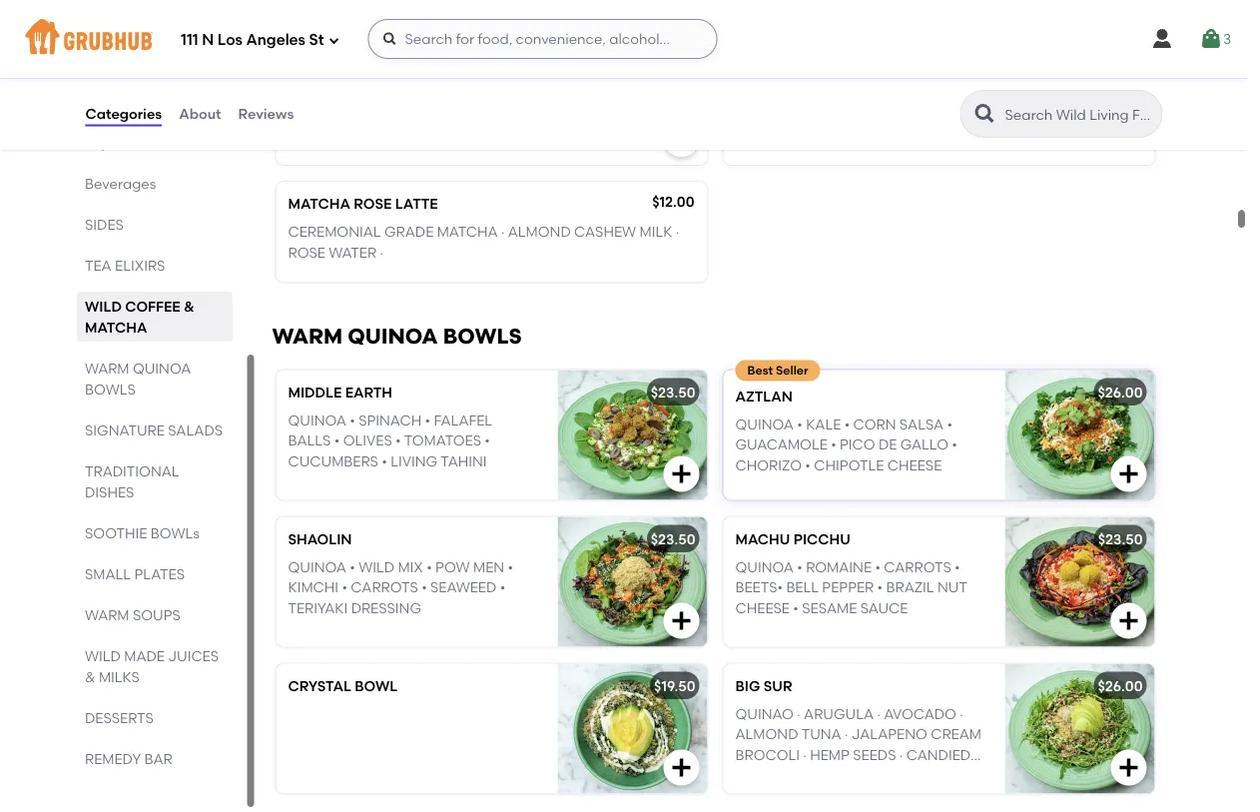 Task type: describe. For each thing, give the bounding box(es) containing it.
• down shaolin
[[350, 559, 355, 576]]

small plates
[[84, 565, 184, 582]]

best seller
[[748, 363, 809, 378]]

wild coffee & matcha
[[84, 298, 194, 336]]

dry
[[84, 134, 107, 151]]

tomatoes
[[404, 432, 481, 449]]

• down men
[[500, 579, 506, 596]]

men
[[474, 559, 505, 576]]

gallo
[[901, 436, 949, 453]]

• up tahini
[[485, 432, 490, 449]]

aztlan image
[[1005, 370, 1155, 500]]

• right kimchi
[[342, 579, 348, 596]]

3
[[1224, 30, 1232, 47]]

falafel
[[434, 412, 492, 429]]

• up cucumbers
[[334, 432, 340, 449]]

desserts tab
[[84, 707, 224, 728]]

dressing
[[351, 599, 422, 616]]

• up tomatoes at the left bottom
[[425, 412, 431, 429]]

milks
[[98, 668, 139, 685]]

candied
[[907, 746, 971, 763]]

quinoa for aztlan
[[736, 416, 794, 433]]

• right men
[[508, 559, 513, 576]]

& inside wild made juices & milks
[[84, 668, 95, 685]]

machu picchu
[[736, 531, 851, 548]]

salsa
[[900, 416, 944, 433]]

kale inside quinao · arugula · avocado · almond tuna · jalapeno cream brocoli · hemp seeds · candied pecans · hemp oil · kale chips
[[879, 766, 915, 783]]

chips
[[918, 766, 961, 783]]

traditional dishes tab
[[84, 461, 224, 502]]

about
[[179, 105, 221, 122]]

angeles
[[246, 31, 306, 49]]

mix
[[398, 559, 423, 576]]

1 horizontal spatial latte
[[801, 88, 844, 105]]

romaine
[[806, 559, 872, 576]]

• right romaine
[[875, 559, 881, 576]]

guacamole
[[736, 436, 828, 453]]

pow
[[436, 559, 470, 576]]

quinoa • romaine • carrots • beets• bell pepper • brazil nut cheese • sesame sauce
[[736, 559, 968, 616]]

ceremonial grade matcha · almond cashew milk
[[736, 116, 1120, 133]]

warm for warm quinoa bowls tab
[[84, 360, 129, 377]]

quinoa • wild mix • pow men • kimchi • carrots • seaweed • teriyaki dressing
[[288, 559, 513, 616]]

warm for warm soups tab
[[84, 606, 129, 623]]

• left pico
[[831, 436, 837, 453]]

made
[[124, 647, 164, 664]]

bell
[[787, 579, 819, 596]]

cucumbers
[[288, 453, 379, 470]]

living
[[391, 453, 438, 470]]

carrots inside quinoa • romaine • carrots • beets• bell pepper • brazil nut cheese • sesame sauce
[[884, 559, 952, 576]]

sides
[[84, 216, 123, 233]]

2 $26.00 from the top
[[1098, 677, 1143, 694]]

matcha inside wild coffee & matcha
[[84, 319, 147, 336]]

bar
[[144, 750, 172, 767]]

middle
[[288, 384, 342, 401]]

wild for wild coffee & matcha
[[84, 298, 121, 315]]

signature salads tab
[[84, 420, 224, 441]]

warm quinoa bowls inside warm quinoa bowls tab
[[84, 360, 191, 398]]

tea elixirs
[[84, 257, 165, 274]]

1 $26.00 from the top
[[1098, 384, 1143, 401]]

quinoa for shaolin
[[288, 559, 347, 576]]

st
[[309, 31, 324, 49]]

crystal bowl image
[[558, 664, 708, 794]]

remedy bar tab
[[84, 748, 224, 769]]

milk down italian steamer
[[339, 116, 371, 133]]

kale inside quinoa • kale • corn salsa • guacamole • pico de gallo • chorizo • chipotle cheese
[[806, 416, 841, 433]]

juices
[[168, 647, 218, 664]]

teriyaki
[[288, 599, 348, 616]]

warm quinoa bowls tab
[[84, 358, 224, 400]]

spinach
[[359, 412, 422, 429]]

picchu
[[794, 531, 851, 548]]

aztlan
[[736, 388, 793, 405]]

• down "bell"
[[794, 599, 799, 616]]

reviews
[[238, 105, 294, 122]]

bowl
[[355, 677, 398, 694]]

sesame
[[802, 599, 857, 616]]

coffee
[[125, 298, 180, 315]]

remedy
[[84, 750, 140, 767]]

wild for wild made juices & milks
[[84, 647, 120, 664]]

elixirs
[[114, 257, 165, 274]]

0 horizontal spatial latte
[[395, 195, 438, 212]]

carrots inside quinoa • wild mix • pow men • kimchi • carrots • seaweed • teriyaki dressing
[[351, 579, 418, 596]]

seeds
[[853, 746, 897, 763]]

cheese inside quinoa • romaine • carrots • beets• bell pepper • brazil nut cheese • sesame sauce
[[736, 599, 790, 616]]

de
[[879, 436, 897, 453]]

earth
[[345, 384, 393, 401]]

nut
[[938, 579, 968, 596]]

middle earth
[[288, 384, 393, 401]]

nectar
[[528, 0, 585, 16]]

italian
[[288, 88, 344, 105]]

quinoa for machu picchu
[[736, 559, 794, 576]]

beverages tab
[[84, 173, 224, 194]]

matcha inside 'ceremonial grade matcha · almond cashew milk · rose water ·'
[[437, 223, 498, 240]]

almond inside quinao · arugula · avocado · almond tuna · jalapeno cream brocoli · hemp seeds · candied pecans · hemp oil · kale chips
[[736, 726, 799, 743]]

n
[[202, 31, 214, 49]]

$23.50 for quinoa • wild mix • pow men • kimchi • carrots • seaweed • teriyaki dressing
[[651, 531, 696, 548]]

• down spinach
[[396, 432, 401, 449]]

rose inside 'ceremonial grade matcha · almond cashew milk · rose water ·'
[[288, 244, 326, 261]]

coco
[[479, 0, 525, 16]]

dry goods tab
[[84, 132, 224, 153]]

sweet milk · cinnamon
[[288, 116, 463, 133]]

shaolin
[[288, 531, 352, 548]]

black
[[595, 0, 642, 16]]

• up sauce
[[878, 579, 883, 596]]

big sur image
[[1005, 664, 1155, 794]]

categories button
[[84, 78, 163, 150]]

categories
[[85, 105, 162, 122]]

steamer
[[347, 88, 413, 105]]

sides tab
[[84, 214, 224, 235]]

ceremonial grade matcha · almond cashew milk · rose water ·
[[288, 223, 679, 261]]

sauce
[[861, 599, 908, 616]]

reviews button
[[237, 78, 295, 150]]

svg image inside '3' button
[[1200, 27, 1224, 51]]

traditional dishes
[[84, 463, 179, 500]]

• up olives
[[350, 412, 355, 429]]

1 vertical spatial hemp
[[803, 766, 843, 783]]

tea
[[84, 257, 111, 274]]

brocoli
[[736, 746, 800, 763]]

arugula
[[804, 706, 874, 723]]

0 vertical spatial warm
[[272, 323, 343, 349]]

• right gallo
[[952, 436, 958, 453]]

machu
[[736, 531, 790, 548]]

main navigation navigation
[[0, 0, 1248, 78]]



Task type: locate. For each thing, give the bounding box(es) containing it.
1 vertical spatial $26.00
[[1098, 677, 1143, 694]]

milk inside cashew milk · turmeric · coco nectar ·  black pepper ·cardamom ·
[[354, 0, 386, 16]]

signature
[[84, 422, 164, 439]]

1 horizontal spatial kale
[[879, 766, 915, 783]]

warm quinoa bowls
[[272, 323, 522, 349], [84, 360, 191, 398]]

1 vertical spatial bowls
[[84, 381, 135, 398]]

$23.50 for quinoa • spinach • falafel balls • olives • tomatoes • cucumbers • living tahini
[[651, 384, 696, 401]]

$12.00
[[653, 193, 695, 210]]

seller
[[776, 363, 809, 378]]

dry goods
[[84, 134, 156, 151]]

wild inside quinoa • wild mix • pow men • kimchi • carrots • seaweed • teriyaki dressing
[[359, 559, 395, 576]]

quinoa up earth
[[348, 323, 438, 349]]

2 vertical spatial almond
[[736, 726, 799, 743]]

1 horizontal spatial pepper
[[822, 579, 874, 596]]

1 horizontal spatial carrots
[[884, 559, 952, 576]]

• right "salsa"
[[948, 416, 953, 433]]

wild made juices & milks tab
[[84, 645, 224, 687]]

tea elixirs tab
[[84, 255, 224, 276]]

1 vertical spatial wild
[[359, 559, 395, 576]]

quinoa for middle earth
[[288, 412, 347, 429]]

ceremonial down the matcha latte
[[736, 116, 829, 133]]

warm down small
[[84, 606, 129, 623]]

bowls
[[150, 524, 199, 541]]

soothie bowls tab
[[84, 522, 224, 543]]

0 vertical spatial rose
[[354, 195, 392, 212]]

• down guacamole
[[805, 457, 811, 474]]

pepper down romaine
[[822, 579, 874, 596]]

2 vertical spatial wild
[[84, 647, 120, 664]]

1 horizontal spatial bowls
[[443, 323, 522, 349]]

• down olives
[[382, 453, 387, 470]]

111 n los angeles st
[[181, 31, 324, 49]]

cheese down beets•
[[736, 599, 790, 616]]

• up pico
[[845, 416, 850, 433]]

Search for food, convenience, alcohol... search field
[[368, 19, 718, 59]]

& left "milks" at left
[[84, 668, 95, 685]]

kimchi
[[288, 579, 339, 596]]

1 horizontal spatial &
[[183, 298, 194, 315]]

soups
[[132, 606, 180, 623]]

beets•
[[736, 579, 783, 596]]

grade for latte
[[832, 116, 881, 133]]

milk inside 'ceremonial grade matcha · almond cashew milk · rose water ·'
[[640, 223, 673, 240]]

quinoa up beets•
[[736, 559, 794, 576]]

quinoa inside quinoa • spinach • falafel balls • olives • tomatoes • cucumbers • living tahini
[[288, 412, 347, 429]]

rose left water
[[288, 244, 326, 261]]

svg image
[[1200, 27, 1224, 51], [382, 31, 398, 47], [1117, 609, 1141, 633], [1117, 756, 1141, 780]]

1 vertical spatial almond
[[508, 223, 571, 240]]

ceremonial for rose
[[288, 223, 381, 240]]

bowls up falafel
[[443, 323, 522, 349]]

wild down tea
[[84, 298, 121, 315]]

• up guacamole
[[797, 416, 803, 433]]

& inside wild coffee & matcha
[[183, 298, 194, 315]]

pico
[[840, 436, 876, 453]]

small plates tab
[[84, 563, 224, 584]]

wild coffee & matcha tab
[[84, 296, 224, 338]]

0 vertical spatial cashew
[[288, 0, 350, 16]]

ceremonial up water
[[288, 223, 381, 240]]

water
[[329, 244, 377, 261]]

warm quinoa bowls up signature
[[84, 360, 191, 398]]

0 horizontal spatial pepper
[[288, 19, 340, 36]]

0 horizontal spatial ceremonial
[[288, 223, 381, 240]]

hemp left oil in the bottom right of the page
[[803, 766, 843, 783]]

0 horizontal spatial warm quinoa bowls
[[84, 360, 191, 398]]

quinoa inside quinoa • romaine • carrots • beets• bell pepper • brazil nut cheese • sesame sauce
[[736, 559, 794, 576]]

grade down matcha rose latte
[[384, 223, 434, 240]]

warm soups tab
[[84, 604, 224, 625]]

1 horizontal spatial cashew
[[574, 223, 636, 240]]

ceremonial inside 'ceremonial grade matcha · almond cashew milk · rose water ·'
[[288, 223, 381, 240]]

cheese inside quinoa • kale • corn salsa • guacamole • pico de gallo • chorizo • chipotle cheese
[[888, 457, 942, 474]]

0 vertical spatial ceremonial
[[736, 116, 829, 133]]

1 vertical spatial &
[[84, 668, 95, 685]]

desserts
[[84, 709, 153, 726]]

& right coffee
[[183, 298, 194, 315]]

italian steamer
[[288, 88, 413, 105]]

0 vertical spatial hemp
[[810, 746, 850, 763]]

cheese down gallo
[[888, 457, 942, 474]]

1 vertical spatial warm
[[84, 360, 129, 377]]

0 vertical spatial latte
[[801, 88, 844, 105]]

$23.50 for quinoa • romaine • carrots • beets• bell pepper • brazil nut cheese • sesame sauce
[[1099, 531, 1143, 548]]

2 vertical spatial cashew
[[574, 223, 636, 240]]

quinao
[[736, 706, 794, 723]]

hemp down tuna
[[810, 746, 850, 763]]

shaolin image
[[558, 517, 708, 647]]

1 vertical spatial cheese
[[736, 599, 790, 616]]

latte
[[801, 88, 844, 105], [395, 195, 438, 212]]

cashew for ceremonial grade matcha · almond cashew milk
[[1022, 116, 1084, 133]]

1 vertical spatial grade
[[384, 223, 434, 240]]

brazil
[[887, 579, 935, 596]]

salads
[[167, 422, 222, 439]]

quinoa inside the warm quinoa bowls
[[132, 360, 191, 377]]

1 vertical spatial rose
[[288, 244, 326, 261]]

crystal bowl
[[288, 677, 398, 694]]

pepper inside quinoa • romaine • carrots • beets• bell pepper • brazil nut cheese • sesame sauce
[[822, 579, 874, 596]]

2 horizontal spatial almond
[[956, 116, 1019, 133]]

best
[[748, 363, 773, 378]]

1 horizontal spatial ceremonial
[[736, 116, 829, 133]]

cashew inside cashew milk · turmeric · coco nectar ·  black pepper ·cardamom ·
[[288, 0, 350, 16]]

quinoa down "wild coffee & matcha" tab
[[132, 360, 191, 377]]

machu picchu image
[[1005, 517, 1155, 647]]

1 horizontal spatial cheese
[[888, 457, 942, 474]]

carrots up dressing
[[351, 579, 418, 596]]

1 vertical spatial cashew
[[1022, 116, 1084, 133]]

cashew
[[288, 0, 350, 16], [1022, 116, 1084, 133], [574, 223, 636, 240]]

0 horizontal spatial grade
[[384, 223, 434, 240]]

1 vertical spatial ceremonial
[[288, 223, 381, 240]]

almond
[[956, 116, 1019, 133], [508, 223, 571, 240], [736, 726, 799, 743]]

3 button
[[1200, 21, 1232, 57]]

$10.50
[[1100, 86, 1142, 103]]

kale up pico
[[806, 416, 841, 433]]

• right mix
[[427, 559, 432, 576]]

almond for $10.50
[[956, 116, 1019, 133]]

pepper up italian
[[288, 19, 340, 36]]

1 horizontal spatial warm quinoa bowls
[[272, 323, 522, 349]]

crystal
[[288, 677, 351, 694]]

0 vertical spatial bowls
[[443, 323, 522, 349]]

big sur
[[736, 677, 793, 694]]

soothie
[[84, 524, 147, 541]]

wild inside wild coffee & matcha
[[84, 298, 121, 315]]

0 vertical spatial carrots
[[884, 559, 952, 576]]

olives
[[343, 432, 392, 449]]

seaweed
[[431, 579, 497, 596]]

matcha rose latte
[[288, 195, 438, 212]]

corn
[[854, 416, 897, 433]]

0 vertical spatial pepper
[[288, 19, 340, 36]]

plates
[[134, 565, 184, 582]]

0 horizontal spatial &
[[84, 668, 95, 685]]

goods
[[111, 134, 156, 151]]

0 horizontal spatial cashew
[[288, 0, 350, 16]]

cashew inside 'ceremonial grade matcha · almond cashew milk · rose water ·'
[[574, 223, 636, 240]]

0 horizontal spatial rose
[[288, 244, 326, 261]]

0 vertical spatial warm quinoa bowls
[[272, 323, 522, 349]]

remedy bar
[[84, 750, 172, 767]]

chorizo
[[736, 457, 802, 474]]

pepper inside cashew milk · turmeric · coco nectar ·  black pepper ·cardamom ·
[[288, 19, 340, 36]]

turmeric
[[396, 0, 469, 16]]

bowls up signature
[[84, 381, 135, 398]]

warm down wild coffee & matcha
[[84, 360, 129, 377]]

0 horizontal spatial bowls
[[84, 381, 135, 398]]

$19.50
[[654, 677, 696, 694]]

ceremonial for latte
[[736, 116, 829, 133]]

wild made juices & milks
[[84, 647, 218, 685]]

•
[[350, 412, 355, 429], [425, 412, 431, 429], [797, 416, 803, 433], [845, 416, 850, 433], [948, 416, 953, 433], [334, 432, 340, 449], [396, 432, 401, 449], [485, 432, 490, 449], [831, 436, 837, 453], [952, 436, 958, 453], [382, 453, 387, 470], [805, 457, 811, 474], [350, 559, 355, 576], [427, 559, 432, 576], [508, 559, 513, 576], [797, 559, 803, 576], [875, 559, 881, 576], [955, 559, 961, 576], [342, 579, 348, 596], [422, 579, 427, 596], [500, 579, 506, 596], [878, 579, 883, 596], [794, 599, 799, 616]]

0 vertical spatial &
[[183, 298, 194, 315]]

milk down $10.50
[[1087, 116, 1120, 133]]

los
[[218, 31, 243, 49]]

Search Wild Living Foods search field
[[1003, 105, 1156, 124]]

tahini
[[441, 453, 487, 470]]

• up "bell"
[[797, 559, 803, 576]]

svg image
[[1151, 27, 1175, 51], [328, 34, 340, 46], [670, 127, 694, 151], [670, 462, 694, 486], [1117, 462, 1141, 486], [670, 609, 694, 633], [670, 756, 694, 780]]

quinoa • kale • corn salsa • guacamole • pico de gallo • chorizo • chipotle cheese
[[736, 416, 958, 474]]

sweet
[[288, 116, 335, 133]]

wild left mix
[[359, 559, 395, 576]]

cashew for ceremonial grade matcha · almond cashew milk · rose water ·
[[574, 223, 636, 240]]

dishes
[[84, 483, 134, 500]]

0 vertical spatial kale
[[806, 416, 841, 433]]

bowls
[[443, 323, 522, 349], [84, 381, 135, 398]]

• up nut at right
[[955, 559, 961, 576]]

middle earth image
[[558, 370, 708, 500]]

milk up ·cardamom
[[354, 0, 386, 16]]

avocado
[[884, 706, 957, 723]]

quinoa inside quinoa • wild mix • pow men • kimchi • carrots • seaweed • teriyaki dressing
[[288, 559, 347, 576]]

&
[[183, 298, 194, 315], [84, 668, 95, 685]]

1 horizontal spatial rose
[[354, 195, 392, 212]]

kale
[[806, 416, 841, 433], [879, 766, 915, 783]]

rose up water
[[354, 195, 392, 212]]

1 vertical spatial pepper
[[822, 579, 874, 596]]

1 vertical spatial latte
[[395, 195, 438, 212]]

0 horizontal spatial carrots
[[351, 579, 418, 596]]

sur
[[764, 677, 793, 694]]

$7.99
[[662, 86, 695, 103]]

bowls inside tab
[[84, 381, 135, 398]]

big
[[736, 677, 761, 694]]

0 vertical spatial almond
[[956, 116, 1019, 133]]

grade for rose
[[384, 223, 434, 240]]

wild up "milks" at left
[[84, 647, 120, 664]]

wild inside wild made juices & milks
[[84, 647, 120, 664]]

1 horizontal spatial grade
[[832, 116, 881, 133]]

soothie bowls
[[84, 524, 199, 541]]

warm up the "middle"
[[272, 323, 343, 349]]

0 vertical spatial wild
[[84, 298, 121, 315]]

2 vertical spatial warm
[[84, 606, 129, 623]]

carrots up brazil
[[884, 559, 952, 576]]

cashew milk · turmeric · coco nectar ·  black pepper ·cardamom ·
[[288, 0, 642, 36]]

quinoa
[[348, 323, 438, 349], [132, 360, 191, 377], [288, 412, 347, 429], [736, 416, 794, 433], [288, 559, 347, 576], [736, 559, 794, 576]]

2 horizontal spatial cashew
[[1022, 116, 1084, 133]]

signature salads
[[84, 422, 222, 439]]

0 vertical spatial cheese
[[888, 457, 942, 474]]

pecans
[[736, 766, 793, 783]]

0 horizontal spatial almond
[[508, 223, 571, 240]]

almond inside 'ceremonial grade matcha · almond cashew milk · rose water ·'
[[508, 223, 571, 240]]

0 vertical spatial $26.00
[[1098, 384, 1143, 401]]

almond for $12.00
[[508, 223, 571, 240]]

1 horizontal spatial almond
[[736, 726, 799, 743]]

cashew milk · turmeric · coco nectar ·  black pepper ·cardamom · button
[[276, 0, 708, 58]]

1 vertical spatial kale
[[879, 766, 915, 783]]

cheese
[[888, 457, 942, 474], [736, 599, 790, 616]]

cream
[[931, 726, 982, 743]]

kale down the seeds
[[879, 766, 915, 783]]

1 vertical spatial warm quinoa bowls
[[84, 360, 191, 398]]

grade down the matcha latte
[[832, 116, 881, 133]]

traditional
[[84, 463, 179, 479]]

1 vertical spatial carrots
[[351, 579, 418, 596]]

quinoa up balls
[[288, 412, 347, 429]]

111
[[181, 31, 198, 49]]

grade inside 'ceremonial grade matcha · almond cashew milk · rose water ·'
[[384, 223, 434, 240]]

• down mix
[[422, 579, 427, 596]]

search icon image
[[973, 102, 997, 126]]

0 horizontal spatial kale
[[806, 416, 841, 433]]

warm quinoa bowls up earth
[[272, 323, 522, 349]]

about button
[[178, 78, 222, 150]]

matcha
[[736, 88, 798, 105], [885, 116, 946, 133], [288, 195, 351, 212], [437, 223, 498, 240], [84, 319, 147, 336]]

quinoa • spinach • falafel balls • olives • tomatoes • cucumbers • living tahini
[[288, 412, 492, 470]]

quinoa up kimchi
[[288, 559, 347, 576]]

quinoa inside quinoa • kale • corn salsa • guacamole • pico de gallo • chorizo • chipotle cheese
[[736, 416, 794, 433]]

0 horizontal spatial cheese
[[736, 599, 790, 616]]

·cardamom
[[343, 19, 433, 36]]

chipotle
[[814, 457, 884, 474]]

quinoa up guacamole
[[736, 416, 794, 433]]

0 vertical spatial grade
[[832, 116, 881, 133]]

milk down $12.00
[[640, 223, 673, 240]]



Task type: vqa. For each thing, say whether or not it's contained in the screenshot.
Canter's Deli's $4.49 delivery
no



